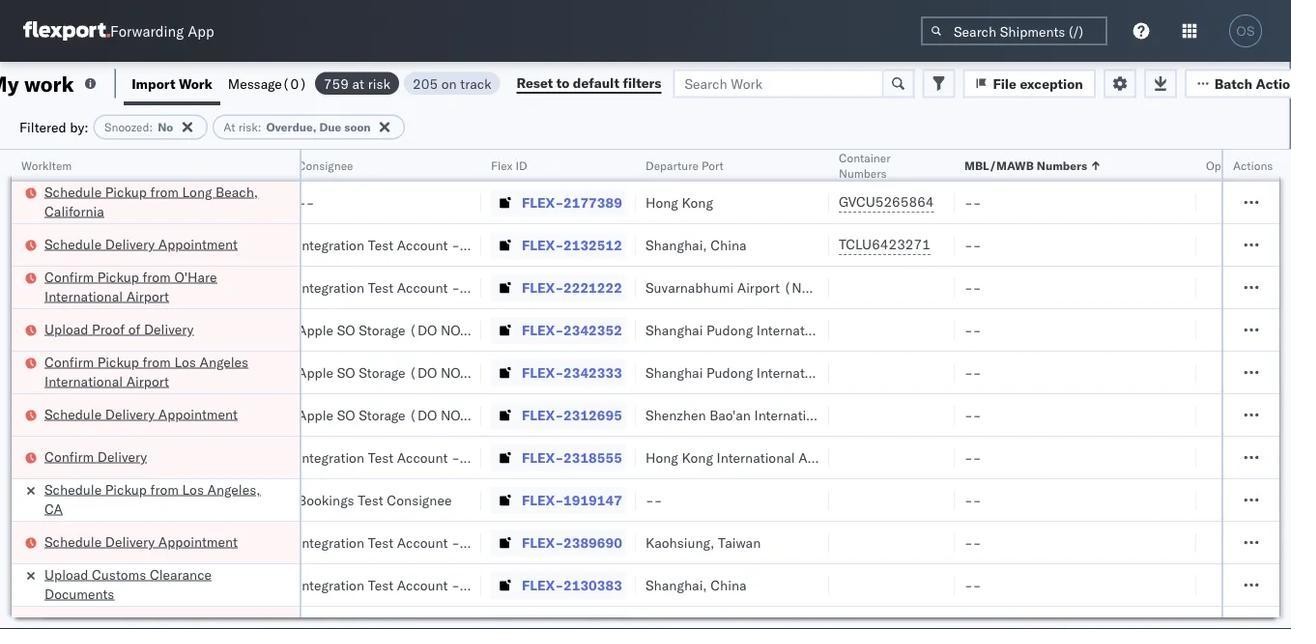 Task type: describe. For each thing, give the bounding box(es) containing it.
suitsupply
[[463, 449, 528, 466]]

flex-2342352
[[522, 321, 622, 338]]

resize handle column header for mbl/mawb numbers
[[1174, 150, 1197, 629]]

2 shanghai, from the top
[[646, 577, 707, 594]]

2 schedule delivery appointment from the top
[[44, 406, 238, 422]]

on
[[441, 75, 457, 92]]

flex- for 2342352
[[522, 321, 564, 338]]

work
[[24, 70, 74, 97]]

resize handle column header for container numbers
[[932, 150, 955, 629]]

airport inside the confirm pickup from o'hare international airport
[[126, 288, 169, 304]]

schedule inside schedule pickup from long beach, california
[[44, 183, 102, 200]]

numbers for mbl/mawb numbers
[[1037, 158, 1088, 173]]

shenzhen bao'an international airport
[[646, 406, 879, 423]]

205 on track
[[413, 75, 492, 92]]

from for angeles
[[143, 353, 171, 370]]

upload customs clearance documents
[[44, 566, 212, 602]]

flex- for 2312695
[[522, 406, 564, 423]]

2 integration test account - swarovski from the top
[[298, 279, 525, 296]]

confirm delivery button
[[44, 447, 147, 468]]

1919147
[[564, 492, 622, 508]]

759
[[324, 75, 349, 92]]

flexport
[[172, 492, 223, 508]]

205
[[413, 75, 438, 92]]

confirm pickup from o'hare international airport button
[[44, 267, 275, 308]]

schedule pickup from long beach, california
[[44, 183, 258, 219]]

1 shanghai, from the top
[[646, 236, 707, 253]]

client
[[172, 158, 203, 173]]

reset to default filters button
[[505, 69, 673, 98]]

2 on from the left
[[463, 534, 484, 551]]

2342333
[[564, 364, 622, 381]]

2342352
[[564, 321, 622, 338]]

departure port button
[[636, 154, 810, 173]]

mode
[[46, 158, 76, 173]]

file exception
[[993, 75, 1083, 92]]

mode button
[[37, 154, 143, 173]]

documents
[[44, 585, 114, 602]]

upload customs clearance documents link
[[44, 565, 275, 604]]

from for angeles,
[[150, 481, 179, 498]]

container
[[839, 150, 891, 165]]

flex-1919147
[[522, 492, 622, 508]]

file
[[993, 75, 1017, 92]]

no
[[158, 120, 173, 134]]

of
[[128, 320, 140, 337]]

workitem
[[21, 158, 72, 173]]

1 fcl from the top
[[90, 194, 114, 211]]

1 shanghai, china from the top
[[646, 236, 747, 253]]

2 swarovski from the top
[[463, 279, 525, 296]]

flex id
[[491, 158, 527, 173]]

1 karl from the top
[[463, 236, 488, 253]]

os button
[[1224, 9, 1268, 53]]

los for angeles
[[174, 353, 196, 370]]

759 at risk
[[324, 75, 391, 92]]

exception
[[1020, 75, 1083, 92]]

flex-2130383
[[522, 577, 622, 594]]

1 : from the left
[[149, 120, 153, 134]]

1 lagerfeld from the top
[[492, 236, 549, 253]]

flex- for 2177389
[[522, 194, 564, 211]]

2318555
[[564, 449, 622, 466]]

1 appointment from the top
[[158, 235, 238, 252]]

forwarding
[[110, 22, 184, 40]]

1 horizontal spatial at
[[352, 75, 364, 92]]

2 ocean from the top
[[46, 236, 86, 253]]

tclu6423271
[[839, 236, 931, 253]]

kaohsiung,
[[646, 534, 715, 551]]

operator
[[1206, 158, 1253, 173]]

2389690
[[564, 534, 622, 551]]

ca
[[44, 500, 63, 517]]

kaohsiung, taiwan
[[646, 534, 761, 551]]

proof
[[92, 320, 125, 337]]

2 integration test account - karl lagerfeld from the top
[[298, 577, 549, 594]]

confirm for confirm arrival at cfs
[[44, 150, 94, 167]]

(0)
[[282, 75, 307, 92]]

confirm for confirm pickup from los angeles international airport
[[44, 353, 94, 370]]

due
[[319, 120, 341, 134]]

snoozed : no
[[104, 120, 173, 134]]

forwarding app
[[110, 22, 214, 40]]

2 lagerfeld from the top
[[492, 577, 549, 594]]

track
[[460, 75, 492, 92]]

consignee button
[[288, 154, 462, 173]]

2130383
[[564, 577, 622, 594]]

consignee for bookings test consignee
[[387, 492, 452, 508]]

import
[[132, 75, 175, 92]]

filters
[[623, 74, 662, 91]]

5 air from the top
[[46, 406, 64, 423]]

1 resize handle column header from the left
[[14, 150, 37, 629]]

3 schedule from the top
[[44, 406, 102, 422]]

international inside the confirm pickup from o'hare international airport
[[44, 288, 123, 304]]

pickup for ca
[[105, 481, 147, 498]]

upload proof of delivery link
[[44, 319, 194, 339]]

confirm pickup from los angeles international airport link
[[44, 352, 275, 391]]

hong
[[646, 194, 678, 211]]

flex-2389690
[[522, 534, 622, 551]]

2 ag from the left
[[487, 534, 506, 551]]

delivery up 'customs'
[[105, 533, 155, 550]]

bao'an
[[710, 406, 751, 423]]

departure port
[[646, 158, 724, 173]]

2 china from the top
[[711, 577, 747, 594]]

flex- for 2310512
[[522, 151, 564, 168]]

2 karl from the top
[[463, 577, 488, 594]]

filtered by:
[[19, 118, 89, 135]]

2 shanghai pudong international airport from the top
[[646, 364, 881, 381]]

taiwan
[[718, 534, 761, 551]]

10 resize handle column header from the left
[[1257, 150, 1280, 629]]

3 schedule delivery appointment button from the top
[[44, 532, 238, 553]]

3 schedule delivery appointment from the top
[[44, 533, 238, 550]]

2 pudong from the top
[[707, 364, 753, 381]]

confirm delivery
[[44, 448, 147, 465]]

confirm for confirm delivery
[[44, 448, 94, 465]]

1 ocean from the top
[[46, 194, 86, 211]]

1 china from the top
[[711, 236, 747, 253]]

departure
[[646, 158, 699, 173]]

0 horizontal spatial risk
[[238, 120, 258, 134]]

confirm for confirm pickup from o'hare international airport
[[44, 268, 94, 285]]

6 air from the top
[[46, 449, 64, 466]]

forwarding app link
[[23, 21, 214, 41]]

2 : from the left
[[258, 120, 261, 134]]

1 shanghai from the top
[[646, 321, 703, 338]]

angeles
[[200, 353, 249, 370]]

1 integration test account - on ag from the left
[[172, 534, 380, 551]]

2 schedule from the top
[[44, 235, 102, 252]]

from for international
[[143, 268, 171, 285]]

confirm pickup from o'hare international airport
[[44, 268, 217, 304]]

resize handle column header for client name
[[265, 150, 288, 629]]

1 ocean fcl from the top
[[46, 194, 114, 211]]

schedule pickup from long beach, california button
[[44, 182, 275, 223]]

at
[[224, 120, 235, 134]]

angeles,
[[207, 481, 261, 498]]

2 integration test account - on ag from the left
[[298, 534, 506, 551]]

confirm pickup from o'hare international airport link
[[44, 267, 275, 306]]

import work
[[132, 75, 213, 92]]

demo
[[226, 492, 262, 508]]

california
[[44, 203, 104, 219]]

flex-2318555
[[522, 449, 622, 466]]

1 ag from the left
[[361, 534, 380, 551]]

3 appointment from the top
[[158, 533, 238, 550]]

arrival
[[97, 150, 137, 167]]

resize handle column header for mode
[[139, 150, 162, 629]]



Task type: locate. For each thing, give the bounding box(es) containing it.
ocean fcl down confirm delivery button
[[46, 492, 114, 508]]

confirm arrival at cfs link
[[44, 149, 182, 169]]

from left o'hare
[[143, 268, 171, 285]]

schedule delivery appointment up 'customs'
[[44, 533, 238, 550]]

file exception button
[[963, 69, 1096, 98], [963, 69, 1096, 98]]

flex- right flex
[[522, 151, 564, 168]]

flex-2310512
[[522, 151, 622, 168]]

1 vertical spatial schedule delivery appointment
[[44, 406, 238, 422]]

flex- down flex-2389690
[[522, 577, 564, 594]]

shanghai right 2342352
[[646, 321, 703, 338]]

integration
[[298, 151, 364, 168], [298, 236, 364, 253], [298, 279, 364, 296], [298, 449, 364, 466], [172, 534, 239, 551], [298, 534, 364, 551], [298, 577, 364, 594]]

resize handle column header for consignee
[[458, 150, 481, 629]]

china down kong
[[711, 236, 747, 253]]

3 ocean from the top
[[46, 492, 86, 508]]

shanghai, down kaohsiung,
[[646, 577, 707, 594]]

action
[[1256, 75, 1291, 92]]

schedule pickup from los angeles, ca link
[[44, 480, 275, 519]]

air left 'proof'
[[46, 321, 64, 338]]

pickup inside 'schedule pickup from los angeles, ca'
[[105, 481, 147, 498]]

confirm pickup from los angeles international airport
[[44, 353, 249, 390]]

flex-2221222 button
[[491, 274, 626, 301], [491, 274, 626, 301]]

2 ocean fcl from the top
[[46, 492, 114, 508]]

8 flex- from the top
[[522, 449, 564, 466]]

los left angeles,
[[182, 481, 204, 498]]

Search Shipments (/) text field
[[921, 16, 1108, 45]]

reset to default filters
[[517, 74, 662, 91]]

mbl/mawb numbers button
[[955, 154, 1177, 173]]

confirm down 'proof'
[[44, 353, 94, 370]]

ocean down ca
[[46, 534, 86, 551]]

1 vertical spatial lagerfeld
[[492, 577, 549, 594]]

consignee
[[298, 158, 353, 173], [266, 492, 330, 508], [387, 492, 452, 508]]

1 shanghai pudong international airport from the top
[[646, 321, 881, 338]]

1 vertical spatial ocean lcl
[[46, 534, 113, 551]]

schedule inside 'schedule pickup from los angeles, ca'
[[44, 481, 102, 498]]

confirm inside "link"
[[44, 448, 94, 465]]

4 air from the top
[[46, 364, 64, 381]]

upload left 'proof'
[[44, 320, 88, 337]]

flex
[[491, 158, 513, 173]]

1 upload from the top
[[44, 320, 88, 337]]

os
[[1237, 24, 1255, 38]]

karl
[[463, 236, 488, 253], [463, 577, 488, 594]]

actions
[[1233, 158, 1273, 173]]

import work button
[[124, 62, 220, 105]]

0 horizontal spatial at
[[141, 150, 153, 167]]

flex- for 2132512
[[522, 236, 564, 253]]

ocean down mode
[[46, 194, 86, 211]]

schedule delivery appointment link down confirm pickup from los angeles international airport
[[44, 405, 238, 424]]

los
[[174, 353, 196, 370], [182, 481, 204, 498]]

air down upload proof of delivery "button"
[[46, 364, 64, 381]]

shanghai, down hong kong
[[646, 236, 707, 253]]

9 resize handle column header from the left
[[1174, 150, 1197, 629]]

lcl
[[90, 236, 113, 253], [90, 534, 113, 551]]

2 schedule delivery appointment button from the top
[[44, 405, 238, 426]]

port
[[702, 158, 724, 173]]

4 resize handle column header from the left
[[276, 150, 300, 629]]

0 vertical spatial shanghai, china
[[646, 236, 747, 253]]

upload inside upload proof of delivery link
[[44, 320, 88, 337]]

1 vertical spatial fcl
[[90, 492, 114, 508]]

4 ocean from the top
[[46, 534, 86, 551]]

flex- for 2221222
[[522, 279, 564, 296]]

delivery right the of
[[144, 320, 194, 337]]

flex- down flex id button
[[522, 194, 564, 211]]

1 air from the top
[[46, 151, 64, 168]]

on
[[338, 534, 358, 551], [463, 534, 484, 551]]

5 ocean from the top
[[46, 577, 86, 594]]

from down upload proof of delivery "button"
[[143, 353, 171, 370]]

2 vertical spatial schedule delivery appointment link
[[44, 532, 238, 551]]

1 ocean lcl from the top
[[46, 236, 113, 253]]

1 horizontal spatial numbers
[[1037, 158, 1088, 173]]

flex-2221222
[[522, 279, 622, 296]]

airport inside confirm pickup from los angeles international airport
[[126, 373, 169, 390]]

flex- up flex-2342333
[[522, 321, 564, 338]]

integration test account - on ag down bookings test consignee
[[298, 534, 506, 551]]

0 vertical spatial fcl
[[90, 194, 114, 211]]

11 flex- from the top
[[522, 577, 564, 594]]

from left angeles,
[[150, 481, 179, 498]]

ocean lcl down ca
[[46, 534, 113, 551]]

pickup inside confirm pickup from los angeles international airport
[[97, 353, 139, 370]]

fcl down mode button
[[90, 194, 114, 211]]

3 fcl from the top
[[90, 577, 114, 594]]

1 on from the left
[[338, 534, 358, 551]]

batch action button
[[1185, 69, 1291, 98]]

client name button
[[162, 154, 269, 173]]

pickup inside the confirm pickup from o'hare international airport
[[97, 268, 139, 285]]

flex- for 2389690
[[522, 534, 564, 551]]

2 upload from the top
[[44, 566, 88, 583]]

pickup for international
[[97, 353, 139, 370]]

flex- up flex-2318555
[[522, 406, 564, 423]]

0 vertical spatial schedule delivery appointment button
[[44, 234, 238, 256]]

2 schedule delivery appointment link from the top
[[44, 405, 238, 424]]

batch action
[[1215, 75, 1291, 92]]

7 resize handle column header from the left
[[806, 150, 829, 629]]

appointment down confirm pickup from los angeles international airport button
[[158, 406, 238, 422]]

flexport. image
[[23, 21, 110, 41]]

1 vertical spatial los
[[182, 481, 204, 498]]

1 vertical spatial at
[[141, 150, 153, 167]]

0 vertical spatial pudong
[[707, 321, 753, 338]]

1 pudong from the top
[[707, 321, 753, 338]]

air up the upload proof of delivery
[[46, 279, 64, 296]]

upload up documents
[[44, 566, 88, 583]]

1 confirm from the top
[[44, 150, 94, 167]]

from left long
[[150, 183, 179, 200]]

0 vertical spatial integration test account - swarovski
[[298, 151, 525, 168]]

schedule down california
[[44, 235, 102, 252]]

schedule delivery appointment button up 'customs'
[[44, 532, 238, 553]]

1 swarovski from the top
[[463, 151, 525, 168]]

pickup down confirm delivery button
[[105, 481, 147, 498]]

2 ocean lcl from the top
[[46, 534, 113, 551]]

1 vertical spatial pudong
[[707, 364, 753, 381]]

2 resize handle column header from the left
[[139, 150, 162, 629]]

air down filtered by:
[[46, 151, 64, 168]]

pickup up the upload proof of delivery
[[97, 268, 139, 285]]

1 flex- from the top
[[522, 151, 564, 168]]

lagerfeld down flex-2389690
[[492, 577, 549, 594]]

flex- down flex-2318555
[[522, 492, 564, 508]]

7 flex- from the top
[[522, 406, 564, 423]]

: right at
[[258, 120, 261, 134]]

from inside confirm pickup from los angeles international airport
[[143, 353, 171, 370]]

2 vertical spatial ocean fcl
[[46, 577, 114, 594]]

0 horizontal spatial ag
[[361, 534, 380, 551]]

los inside confirm pickup from los angeles international airport
[[174, 353, 196, 370]]

soon
[[344, 120, 371, 134]]

2 shanghai, china from the top
[[646, 577, 747, 594]]

2 vertical spatial appointment
[[158, 533, 238, 550]]

los for angeles,
[[182, 481, 204, 498]]

appointment
[[158, 235, 238, 252], [158, 406, 238, 422], [158, 533, 238, 550]]

0 vertical spatial shanghai,
[[646, 236, 707, 253]]

confirm pickup from los angeles international airport button
[[44, 352, 275, 393]]

swarovski
[[463, 151, 525, 168], [463, 279, 525, 296]]

flex-
[[522, 151, 564, 168], [522, 194, 564, 211], [522, 236, 564, 253], [522, 279, 564, 296], [522, 321, 564, 338], [522, 364, 564, 381], [522, 406, 564, 423], [522, 449, 564, 466], [522, 492, 564, 508], [522, 534, 564, 551], [522, 577, 564, 594]]

upload for upload customs clearance documents
[[44, 566, 88, 583]]

upload proof of delivery
[[44, 320, 194, 337]]

delivery up 'schedule pickup from los angeles, ca'
[[97, 448, 147, 465]]

resize handle column header for departure port
[[806, 150, 829, 629]]

flex- for 2342333
[[522, 364, 564, 381]]

3 flex- from the top
[[522, 236, 564, 253]]

schedule delivery appointment link up the confirm pickup from o'hare international airport
[[44, 234, 238, 254]]

china down taiwan
[[711, 577, 747, 594]]

message
[[228, 75, 282, 92]]

flex- for 2130383
[[522, 577, 564, 594]]

3 schedule delivery appointment link from the top
[[44, 532, 238, 551]]

confirm up ca
[[44, 448, 94, 465]]

3 air from the top
[[46, 321, 64, 338]]

8 resize handle column header from the left
[[932, 150, 955, 629]]

confirm down 'by:'
[[44, 150, 94, 167]]

air up ca
[[46, 449, 64, 466]]

1 vertical spatial shanghai,
[[646, 577, 707, 594]]

shanghai pudong international airport
[[646, 321, 881, 338], [646, 364, 881, 381]]

2312695
[[564, 406, 622, 423]]

confirm inside the confirm pickup from o'hare international airport
[[44, 268, 94, 285]]

flex-2342333 button
[[491, 359, 626, 386], [491, 359, 626, 386]]

1 integration test account - karl lagerfeld from the top
[[298, 236, 549, 253]]

fcl
[[90, 194, 114, 211], [90, 492, 114, 508], [90, 577, 114, 594]]

at risk : overdue, due soon
[[224, 120, 371, 134]]

flex- for 1919147
[[522, 492, 564, 508]]

flex- for 2318555
[[522, 449, 564, 466]]

1 schedule delivery appointment link from the top
[[44, 234, 238, 254]]

1 schedule delivery appointment from the top
[[44, 235, 238, 252]]

0 horizontal spatial numbers
[[839, 166, 887, 180]]

delivery down confirm pickup from los angeles international airport
[[105, 406, 155, 422]]

delivery up the confirm pickup from o'hare international airport
[[105, 235, 155, 252]]

flex-2342333
[[522, 364, 622, 381]]

2 vertical spatial schedule delivery appointment button
[[44, 532, 238, 553]]

international inside confirm pickup from los angeles international airport
[[44, 373, 123, 390]]

ocean lcl
[[46, 236, 113, 253], [46, 534, 113, 551]]

9 flex- from the top
[[522, 492, 564, 508]]

0 vertical spatial lagerfeld
[[492, 236, 549, 253]]

kong
[[682, 194, 713, 211]]

shanghai up shenzhen
[[646, 364, 703, 381]]

on down bookings
[[338, 534, 358, 551]]

ag left flex-2389690
[[487, 534, 506, 551]]

:
[[149, 120, 153, 134], [258, 120, 261, 134]]

consignee down due
[[298, 158, 353, 173]]

1 schedule from the top
[[44, 183, 102, 200]]

schedule delivery appointment down confirm pickup from los angeles international airport
[[44, 406, 238, 422]]

customs
[[92, 566, 146, 583]]

1 vertical spatial schedule delivery appointment link
[[44, 405, 238, 424]]

on down suitsupply
[[463, 534, 484, 551]]

lcl up 'customs'
[[90, 534, 113, 551]]

ocean fcl down ca
[[46, 577, 114, 594]]

id
[[516, 158, 527, 173]]

flex-2177389
[[522, 194, 622, 211]]

appointment up o'hare
[[158, 235, 238, 252]]

2 flex- from the top
[[522, 194, 564, 211]]

1 vertical spatial karl
[[463, 577, 488, 594]]

resize handle column header for flex id
[[613, 150, 636, 629]]

use)
[[346, 194, 380, 211], [346, 321, 380, 338], [471, 321, 506, 338], [346, 364, 380, 381], [471, 364, 506, 381], [346, 406, 380, 423], [471, 406, 506, 423]]

1 vertical spatial risk
[[238, 120, 258, 134]]

flex- down "flex-2342352"
[[522, 364, 564, 381]]

reset
[[517, 74, 553, 91]]

5 schedule from the top
[[44, 533, 102, 550]]

risk right at
[[238, 120, 258, 134]]

consignee right demo
[[266, 492, 330, 508]]

0 vertical spatial china
[[711, 236, 747, 253]]

pickup down upload proof of delivery "button"
[[97, 353, 139, 370]]

schedule up ca
[[44, 481, 102, 498]]

karl left flex-2132512
[[463, 236, 488, 253]]

flex-2130383 button
[[491, 572, 626, 599], [491, 572, 626, 599]]

from inside 'schedule pickup from los angeles, ca'
[[150, 481, 179, 498]]

shanghai, china down kaohsiung, taiwan
[[646, 577, 747, 594]]

china
[[711, 236, 747, 253], [711, 577, 747, 594]]

1 vertical spatial shanghai, china
[[646, 577, 747, 594]]

5 flex- from the top
[[522, 321, 564, 338]]

integration test account - suitsupply
[[298, 449, 528, 466]]

karl left flex-2130383
[[463, 577, 488, 594]]

0 vertical spatial swarovski
[[463, 151, 525, 168]]

0 horizontal spatial :
[[149, 120, 153, 134]]

numbers down container
[[839, 166, 887, 180]]

1 vertical spatial integration test account - swarovski
[[298, 279, 525, 296]]

6 flex- from the top
[[522, 364, 564, 381]]

schedule delivery appointment button
[[44, 234, 238, 256], [44, 405, 238, 426], [44, 532, 238, 553]]

mbl/mawb
[[965, 158, 1034, 173]]

flex- down "flex-2177389"
[[522, 236, 564, 253]]

2 air from the top
[[46, 279, 64, 296]]

0 vertical spatial shanghai
[[646, 321, 703, 338]]

4 flex- from the top
[[522, 279, 564, 296]]

1 vertical spatial shanghai
[[646, 364, 703, 381]]

schedule delivery appointment button up the confirm pickup from o'hare international airport
[[44, 234, 238, 256]]

1 vertical spatial integration test account - karl lagerfeld
[[298, 577, 549, 594]]

0 vertical spatial ocean fcl
[[46, 194, 114, 211]]

0 vertical spatial lcl
[[90, 236, 113, 253]]

resize handle column header
[[14, 150, 37, 629], [139, 150, 162, 629], [265, 150, 288, 629], [276, 150, 300, 629], [458, 150, 481, 629], [613, 150, 636, 629], [806, 150, 829, 629], [932, 150, 955, 629], [1174, 150, 1197, 629], [1257, 150, 1280, 629]]

shenzhen
[[646, 406, 706, 423]]

long
[[182, 183, 212, 200]]

3 ocean fcl from the top
[[46, 577, 114, 594]]

from inside the confirm pickup from o'hare international airport
[[143, 268, 171, 285]]

ocean down confirm delivery button
[[46, 492, 86, 508]]

0 vertical spatial integration test account - karl lagerfeld
[[298, 236, 549, 253]]

gvcu5265864
[[839, 193, 934, 210]]

flex- down flex-2132512
[[522, 279, 564, 296]]

consignee down the integration test account - suitsupply
[[387, 492, 452, 508]]

schedule up california
[[44, 183, 102, 200]]

ocean fcl down mode button
[[46, 194, 114, 211]]

numbers for container numbers
[[839, 166, 887, 180]]

risk right 759
[[368, 75, 391, 92]]

pickup for california
[[105, 183, 147, 200]]

schedule down ca
[[44, 533, 102, 550]]

0 vertical spatial at
[[352, 75, 364, 92]]

consignee for flexport demo consignee
[[266, 492, 330, 508]]

ocean left 'customs'
[[46, 577, 86, 594]]

appointment up clearance
[[158, 533, 238, 550]]

1 schedule delivery appointment button from the top
[[44, 234, 238, 256]]

1 horizontal spatial on
[[463, 534, 484, 551]]

2221222
[[564, 279, 622, 296]]

1 integration test account - swarovski from the top
[[298, 151, 525, 168]]

not
[[315, 194, 342, 211], [315, 321, 342, 338], [441, 321, 468, 338], [315, 364, 342, 381], [441, 364, 468, 381], [315, 406, 342, 423], [441, 406, 468, 423]]

0 vertical spatial risk
[[368, 75, 391, 92]]

my work
[[0, 70, 74, 97]]

at
[[352, 75, 364, 92], [141, 150, 153, 167]]

schedule delivery appointment down schedule pickup from long beach, california
[[44, 235, 238, 252]]

0 vertical spatial ocean lcl
[[46, 236, 113, 253]]

5 resize handle column header from the left
[[458, 150, 481, 629]]

confirm inside confirm pickup from los angeles international airport
[[44, 353, 94, 370]]

schedule up confirm delivery
[[44, 406, 102, 422]]

2 vertical spatial fcl
[[90, 577, 114, 594]]

los inside 'schedule pickup from los angeles, ca'
[[182, 481, 204, 498]]

delivery inside "link"
[[97, 448, 147, 465]]

ag down bookings test consignee
[[361, 534, 380, 551]]

1 vertical spatial schedule delivery appointment button
[[44, 405, 238, 426]]

1 vertical spatial ocean fcl
[[46, 492, 114, 508]]

1 vertical spatial upload
[[44, 566, 88, 583]]

from inside schedule pickup from long beach, california
[[150, 183, 179, 200]]

container numbers button
[[829, 146, 936, 181]]

lcl down california
[[90, 236, 113, 253]]

4 schedule from the top
[[44, 481, 102, 498]]

schedule delivery appointment
[[44, 235, 238, 252], [44, 406, 238, 422], [44, 533, 238, 550]]

1 lcl from the top
[[90, 236, 113, 253]]

4 confirm from the top
[[44, 448, 94, 465]]

lagerfeld down "flex-2177389"
[[492, 236, 549, 253]]

numbers
[[1037, 158, 1088, 173], [839, 166, 887, 180]]

consignee inside button
[[298, 158, 353, 173]]

flex-1919147 button
[[491, 487, 626, 514], [491, 487, 626, 514]]

1 vertical spatial shanghai pudong international airport
[[646, 364, 881, 381]]

6 resize handle column header from the left
[[613, 150, 636, 629]]

2 vertical spatial schedule delivery appointment
[[44, 533, 238, 550]]

2 confirm from the top
[[44, 268, 94, 285]]

pickup inside schedule pickup from long beach, california
[[105, 183, 147, 200]]

integration test account - on ag down flexport demo consignee
[[172, 534, 380, 551]]

pickup down arrival
[[105, 183, 147, 200]]

hong kong
[[646, 194, 713, 211]]

delivery
[[105, 235, 155, 252], [144, 320, 194, 337], [105, 406, 155, 422], [97, 448, 147, 465], [105, 533, 155, 550]]

2 appointment from the top
[[158, 406, 238, 422]]

3 resize handle column header from the left
[[265, 150, 288, 629]]

0 vertical spatial karl
[[463, 236, 488, 253]]

2 lcl from the top
[[90, 534, 113, 551]]

confirm up 'proof'
[[44, 268, 94, 285]]

schedule delivery appointment link up 'customs'
[[44, 532, 238, 551]]

3 confirm from the top
[[44, 353, 94, 370]]

ocean lcl down california
[[46, 236, 113, 253]]

cfs
[[156, 150, 182, 167]]

resize handle column header for workitem
[[276, 150, 300, 629]]

1 vertical spatial swarovski
[[463, 279, 525, 296]]

schedule pickup from long beach, california link
[[44, 182, 275, 221]]

client name
[[172, 158, 237, 173]]

0 vertical spatial appointment
[[158, 235, 238, 252]]

2 fcl from the top
[[90, 492, 114, 508]]

10 flex- from the top
[[522, 534, 564, 551]]

1 horizontal spatial ag
[[487, 534, 506, 551]]

at right 759
[[352, 75, 364, 92]]

fcl left clearance
[[90, 577, 114, 594]]

2 shanghai from the top
[[646, 364, 703, 381]]

account
[[397, 151, 448, 168], [397, 236, 448, 253], [397, 279, 448, 296], [397, 449, 448, 466], [271, 534, 322, 551], [397, 534, 448, 551], [397, 577, 448, 594]]

confirm
[[44, 150, 94, 167], [44, 268, 94, 285], [44, 353, 94, 370], [44, 448, 94, 465]]

1 vertical spatial china
[[711, 577, 747, 594]]

0 vertical spatial upload
[[44, 320, 88, 337]]

at inside button
[[141, 150, 153, 167]]

container numbers
[[839, 150, 891, 180]]

schedule delivery appointment button down confirm pickup from los angeles international airport
[[44, 405, 238, 426]]

flex-2312695
[[522, 406, 622, 423]]

fcl down confirm delivery button
[[90, 492, 114, 508]]

1 vertical spatial appointment
[[158, 406, 238, 422]]

0 vertical spatial los
[[174, 353, 196, 370]]

default
[[573, 74, 620, 91]]

2310512
[[564, 151, 622, 168]]

1 horizontal spatial risk
[[368, 75, 391, 92]]

from for beach,
[[150, 183, 179, 200]]

air up confirm delivery
[[46, 406, 64, 423]]

2177389
[[564, 194, 622, 211]]

flex- down flex-2312695
[[522, 449, 564, 466]]

(do
[[283, 194, 312, 211], [283, 321, 312, 338], [409, 321, 437, 338], [283, 364, 312, 381], [409, 364, 437, 381], [283, 406, 312, 423], [409, 406, 437, 423]]

upload inside upload customs clearance documents
[[44, 566, 88, 583]]

1 vertical spatial lcl
[[90, 534, 113, 551]]

air
[[46, 151, 64, 168], [46, 279, 64, 296], [46, 321, 64, 338], [46, 364, 64, 381], [46, 406, 64, 423], [46, 449, 64, 466]]

numbers inside "container numbers"
[[839, 166, 887, 180]]

0 vertical spatial shanghai pudong international airport
[[646, 321, 881, 338]]

flex- down flex-1919147 on the left
[[522, 534, 564, 551]]

upload for upload proof of delivery
[[44, 320, 88, 337]]

at left cfs
[[141, 150, 153, 167]]

pickup for airport
[[97, 268, 139, 285]]

integration test account - karl lagerfeld
[[298, 236, 549, 253], [298, 577, 549, 594]]

1 horizontal spatial :
[[258, 120, 261, 134]]

los left angeles
[[174, 353, 196, 370]]

0 vertical spatial schedule delivery appointment link
[[44, 234, 238, 254]]

0 horizontal spatial on
[[338, 534, 358, 551]]

Search Work text field
[[673, 69, 884, 98]]

filtered
[[19, 118, 66, 135]]

: left no
[[149, 120, 153, 134]]

numbers right mbl/mawb on the right top of the page
[[1037, 158, 1088, 173]]

delivery inside "button"
[[144, 320, 194, 337]]

confirm arrival at cfs button
[[44, 149, 182, 171]]

ocean down california
[[46, 236, 86, 253]]

confirm arrival at cfs
[[44, 150, 182, 167]]

0 vertical spatial schedule delivery appointment
[[44, 235, 238, 252]]

shanghai, china down kong
[[646, 236, 747, 253]]



Task type: vqa. For each thing, say whether or not it's contained in the screenshot.
5th the 5, from the bottom of the page
no



